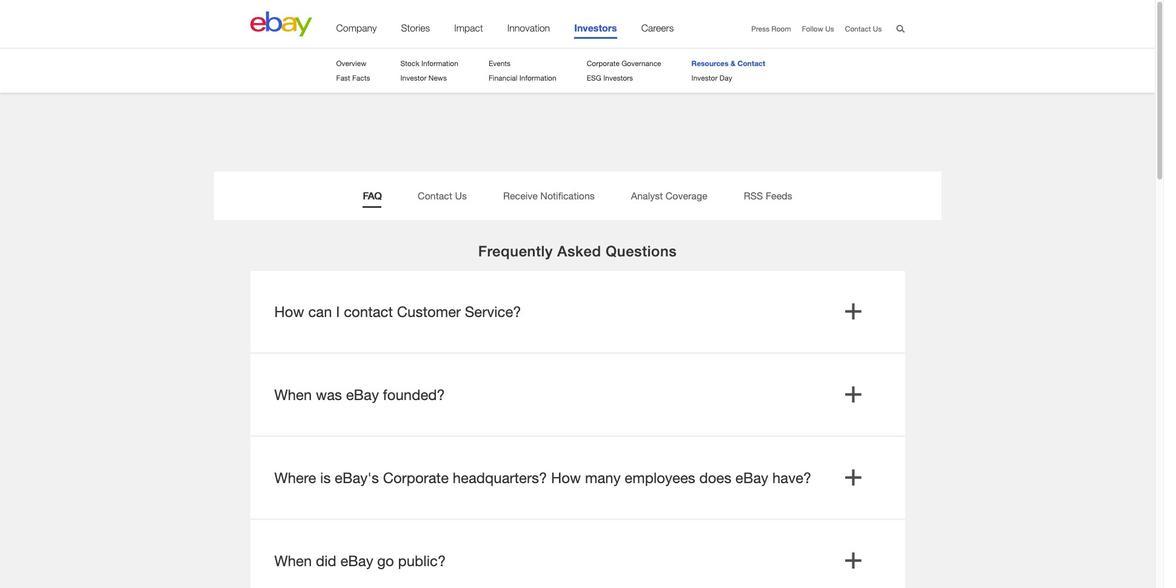 Task type: vqa. For each thing, say whether or not it's contained in the screenshot.
Press Room link
yes



Task type: describe. For each thing, give the bounding box(es) containing it.
faq link
[[345, 172, 400, 220]]

i
[[336, 303, 340, 320]]

careers
[[641, 22, 674, 33]]

faq
[[363, 190, 382, 201]]

questions
[[606, 243, 677, 260]]

can
[[308, 303, 332, 320]]

0 horizontal spatial how
[[274, 303, 304, 320]]

investors link
[[574, 22, 617, 39]]

rss feeds
[[744, 190, 792, 201]]

events
[[489, 59, 511, 68]]

resources & contact link
[[692, 59, 765, 68]]

when was ebay founded?
[[274, 387, 445, 404]]

stories link
[[401, 22, 430, 39]]

2 vertical spatial contact
[[418, 190, 452, 201]]

employees
[[625, 470, 696, 487]]

corporate governance esg investors
[[587, 59, 661, 82]]

when for when did ebay go public?
[[274, 553, 312, 570]]

contact inside quick links list
[[845, 24, 871, 33]]

receive
[[503, 190, 538, 201]]

2 horizontal spatial us
[[873, 24, 882, 33]]

governance
[[622, 59, 661, 68]]

1 horizontal spatial contact us link
[[845, 24, 882, 33]]

resources & contact investor day
[[692, 59, 765, 82]]

service?
[[465, 303, 521, 320]]

investor day link
[[692, 73, 732, 82]]

day
[[720, 73, 732, 82]]

was
[[316, 387, 342, 404]]

public?
[[398, 553, 446, 570]]

0 vertical spatial investors
[[574, 22, 617, 33]]

headquarters?
[[453, 470, 547, 487]]

events link
[[489, 59, 511, 68]]

ebay for when was ebay founded?
[[346, 387, 379, 404]]

impact link
[[454, 22, 483, 39]]

fast facts link
[[336, 73, 370, 82]]

analyst coverage link
[[613, 172, 726, 220]]

press room link
[[751, 24, 791, 33]]

corporate inside tab list
[[383, 470, 449, 487]]

innovation link
[[507, 22, 550, 39]]

customer
[[397, 303, 461, 320]]

ebay for when did ebay go public?
[[340, 553, 373, 570]]

where is ebay's corporate headquarters? how many employees does ebay have?
[[274, 470, 812, 487]]

stock
[[401, 59, 419, 68]]

esg
[[587, 73, 602, 82]]

contact
[[344, 303, 393, 320]]

events financial information
[[489, 59, 557, 82]]

tab list containing how can i contact customer service?
[[250, 270, 905, 588]]

information inside events financial information
[[520, 73, 557, 82]]

facts
[[352, 73, 370, 82]]

receive notifications link
[[485, 172, 613, 220]]

financial information link
[[489, 73, 557, 82]]

does
[[700, 470, 732, 487]]

company link
[[336, 22, 377, 39]]

1 vertical spatial how
[[551, 470, 581, 487]]

is
[[320, 470, 331, 487]]

information inside stock information investor news
[[421, 59, 458, 68]]

where
[[274, 470, 316, 487]]

receive notifications
[[503, 190, 595, 201]]

stock information link
[[401, 59, 458, 68]]

asked
[[558, 243, 601, 260]]

when for when was ebay founded?
[[274, 387, 312, 404]]

investor news link
[[401, 73, 447, 82]]

follow us link
[[802, 24, 834, 33]]



Task type: locate. For each thing, give the bounding box(es) containing it.
0 horizontal spatial contact
[[418, 190, 452, 201]]

1 horizontal spatial how
[[551, 470, 581, 487]]

corporate governance link
[[587, 59, 661, 68]]

investors up corporate governance link
[[574, 22, 617, 33]]

rss
[[744, 190, 763, 201]]

0 vertical spatial how
[[274, 303, 304, 320]]

corporate inside corporate governance esg investors
[[587, 59, 620, 68]]

how left can
[[274, 303, 304, 320]]

go
[[377, 553, 394, 570]]

investor down resources
[[692, 73, 718, 82]]

information right financial
[[520, 73, 557, 82]]

1 vertical spatial contact us link
[[400, 172, 485, 220]]

contact us link
[[845, 24, 882, 33], [400, 172, 485, 220]]

fast
[[336, 73, 350, 82]]

ebay's
[[335, 470, 379, 487]]

careers link
[[641, 22, 674, 39]]

when left 'was'
[[274, 387, 312, 404]]

1 vertical spatial information
[[520, 73, 557, 82]]

investors
[[574, 22, 617, 33], [604, 73, 633, 82]]

stories
[[401, 22, 430, 33]]

overview link
[[336, 59, 366, 68]]

2 when from the top
[[274, 553, 312, 570]]

0 vertical spatial information
[[421, 59, 458, 68]]

0 vertical spatial contact us link
[[845, 24, 882, 33]]

1 horizontal spatial contact us
[[845, 24, 882, 33]]

ebay right 'was'
[[346, 387, 379, 404]]

financial
[[489, 73, 518, 82]]

0 vertical spatial contact us
[[845, 24, 882, 33]]

when did ebay go public?
[[274, 553, 446, 570]]

investors down corporate governance link
[[604, 73, 633, 82]]

how
[[274, 303, 304, 320], [551, 470, 581, 487]]

feeds
[[766, 190, 792, 201]]

many
[[585, 470, 621, 487]]

investor inside stock information investor news
[[401, 73, 427, 82]]

home image
[[250, 12, 312, 36]]

0 vertical spatial corporate
[[587, 59, 620, 68]]

1 vertical spatial corporate
[[383, 470, 449, 487]]

when left did
[[274, 553, 312, 570]]

press room
[[751, 24, 791, 33]]

us right 'follow us' link
[[873, 24, 882, 33]]

notifications
[[541, 190, 595, 201]]

0 horizontal spatial us
[[455, 190, 467, 201]]

us for contact us
[[825, 24, 834, 33]]

1 vertical spatial when
[[274, 553, 312, 570]]

esg investors link
[[587, 73, 633, 82]]

ebay
[[346, 387, 379, 404], [736, 470, 769, 487], [340, 553, 373, 570]]

frequently asked questions
[[478, 243, 677, 260]]

0 horizontal spatial contact us
[[418, 190, 467, 201]]

0 horizontal spatial investor
[[401, 73, 427, 82]]

2 horizontal spatial contact
[[845, 24, 871, 33]]

investors inside corporate governance esg investors
[[604, 73, 633, 82]]

how can i contact customer service?
[[274, 303, 521, 320]]

us right 'follow'
[[825, 24, 834, 33]]

resources
[[692, 59, 729, 68]]

1 vertical spatial contact
[[738, 59, 765, 68]]

contact us inside quick links list
[[845, 24, 882, 33]]

founded?
[[383, 387, 445, 404]]

company
[[336, 22, 377, 33]]

contact us
[[845, 24, 882, 33], [418, 190, 467, 201]]

news
[[429, 73, 447, 82]]

press
[[751, 24, 770, 33]]

1 vertical spatial ebay
[[736, 470, 769, 487]]

analyst
[[631, 190, 663, 201]]

quick links list
[[741, 24, 882, 34]]

&
[[731, 59, 736, 68]]

contact
[[845, 24, 871, 33], [738, 59, 765, 68], [418, 190, 452, 201]]

1 when from the top
[[274, 387, 312, 404]]

investor inside resources & contact investor day
[[692, 73, 718, 82]]

us for receive notifications
[[455, 190, 467, 201]]

room
[[772, 24, 791, 33]]

follow us
[[802, 24, 834, 33]]

ebay right does
[[736, 470, 769, 487]]

overview fast facts
[[336, 59, 370, 82]]

1 investor from the left
[[401, 73, 427, 82]]

how left many in the right of the page
[[551, 470, 581, 487]]

ebay left go
[[340, 553, 373, 570]]

when
[[274, 387, 312, 404], [274, 553, 312, 570]]

investor
[[401, 73, 427, 82], [692, 73, 718, 82]]

have?
[[773, 470, 812, 487]]

1 horizontal spatial investor
[[692, 73, 718, 82]]

innovation
[[507, 22, 550, 33]]

coverage
[[666, 190, 708, 201]]

1 horizontal spatial us
[[825, 24, 834, 33]]

corporate right ebay's
[[383, 470, 449, 487]]

2 investor from the left
[[692, 73, 718, 82]]

1 vertical spatial contact us
[[418, 190, 467, 201]]

corporate
[[587, 59, 620, 68], [383, 470, 449, 487]]

0 vertical spatial ebay
[[346, 387, 379, 404]]

0 vertical spatial when
[[274, 387, 312, 404]]

0 horizontal spatial corporate
[[383, 470, 449, 487]]

us
[[825, 24, 834, 33], [873, 24, 882, 33], [455, 190, 467, 201]]

investor down the stock at the left top
[[401, 73, 427, 82]]

information up news
[[421, 59, 458, 68]]

tab list
[[250, 270, 905, 588]]

0 vertical spatial contact
[[845, 24, 871, 33]]

corporate up "esg investors" link
[[587, 59, 620, 68]]

analyst coverage
[[631, 190, 708, 201]]

did
[[316, 553, 336, 570]]

impact
[[454, 22, 483, 33]]

2 vertical spatial ebay
[[340, 553, 373, 570]]

overview
[[336, 59, 366, 68]]

contact inside resources & contact investor day
[[738, 59, 765, 68]]

information
[[421, 59, 458, 68], [520, 73, 557, 82]]

us left receive
[[455, 190, 467, 201]]

1 horizontal spatial corporate
[[587, 59, 620, 68]]

1 vertical spatial investors
[[604, 73, 633, 82]]

stock information investor news
[[401, 59, 458, 82]]

1 horizontal spatial information
[[520, 73, 557, 82]]

1 horizontal spatial contact
[[738, 59, 765, 68]]

frequently
[[478, 243, 553, 260]]

0 horizontal spatial contact us link
[[400, 172, 485, 220]]

0 horizontal spatial information
[[421, 59, 458, 68]]

rss feeds link
[[726, 172, 811, 220]]

follow
[[802, 24, 823, 33]]



